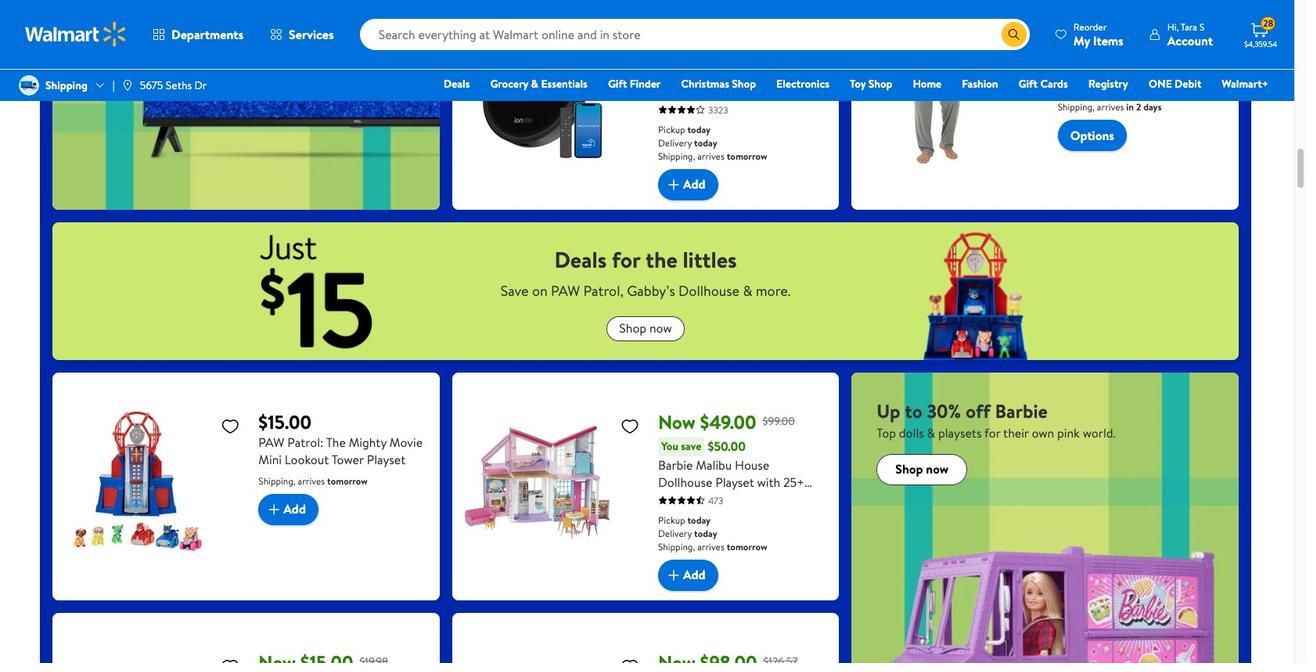 Task type: describe. For each thing, give the bounding box(es) containing it.
save
[[501, 281, 529, 300]]

barbie inside you save $50.00 barbie malibu house dollhouse playset with 25+ furniture and accessories (6 rooms)
[[658, 456, 693, 473]]

473
[[709, 494, 724, 507]]

s
[[1200, 20, 1205, 33]]

& inside the "grocery & essentials" link
[[531, 76, 539, 92]]

home
[[913, 76, 942, 92]]

mighty
[[349, 433, 387, 451]]

up to 30% off barbie top dolls & playsets for their own pink world.
[[877, 397, 1116, 441]]

gift for gift cards
[[1019, 76, 1038, 92]]

$60.00
[[708, 47, 746, 64]]

delivery for now $69.00
[[658, 136, 692, 149]]

barbie inside up to 30% off barbie top dolls & playsets for their own pink world.
[[996, 397, 1048, 424]]

add button inside $15.00 group
[[259, 494, 319, 525]]

shop inside 'toy shop' link
[[869, 76, 893, 92]]

services
[[289, 26, 334, 43]]

search icon image
[[1008, 28, 1021, 41]]

pickup for now $49.00
[[658, 513, 686, 527]]

shop inside christmas shop link
[[732, 76, 756, 92]]

options
[[1071, 127, 1115, 144]]

6xl
[[1135, 77, 1155, 94]]

pickup for now $69.00
[[658, 123, 686, 136]]

shipping, arrives in 2 days
[[1058, 100, 1162, 113]]

arrives inside the $15.00 paw patrol: the mighty movie mini lookout tower playset shipping, arrives tomorrow
[[298, 474, 325, 487]]

save for $69.00
[[681, 47, 702, 63]]

$9.00 group
[[865, 0, 1227, 197]]

$69.00
[[700, 18, 755, 44]]

& inside deals for the littles save on paw patrol, gabby's dollhouse & more.
[[743, 281, 753, 300]]

debit
[[1175, 76, 1202, 92]]

the inside $9.00 fruit of the loom men's and big men's jersey knit pajama pants, sizes s-6xl
[[1101, 43, 1119, 60]]

you for now $49.00
[[662, 438, 679, 454]]

add to favorites list, tcl 32" class s class 720p hd led smart tv with google tv - 32s250g (new) image
[[621, 657, 640, 663]]

add to favorites list, paw patrol: the mighty movie mini lookout tower playset image
[[221, 416, 240, 436]]

(6
[[801, 491, 812, 508]]

deals for deals for the littles save on paw patrol, gabby's dollhouse & more.
[[555, 244, 607, 274]]

christmas shop link
[[674, 75, 763, 92]]

$50.00
[[708, 438, 746, 455]]

fruit
[[1058, 43, 1084, 60]]

now for now $49.00
[[658, 408, 696, 435]]

shipping, down control,
[[658, 149, 696, 163]]

fashion link
[[955, 75, 1006, 92]]

with inside you save $50.00 barbie malibu house dollhouse playset with 25+ furniture and accessories (6 rooms)
[[758, 473, 781, 491]]

walmart+
[[1222, 76, 1269, 92]]

grocery & essentials
[[490, 76, 588, 92]]

my
[[1074, 32, 1091, 49]]

one debit link
[[1142, 75, 1209, 92]]

pants,
[[1058, 77, 1091, 94]]

deals for deals
[[444, 76, 470, 92]]

own
[[1032, 424, 1055, 441]]

top
[[877, 424, 896, 441]]

and inside you save $50.00 barbie malibu house dollhouse playset with 25+ furniture and accessories (6 rooms)
[[712, 491, 731, 508]]

arrives down rooms)
[[698, 540, 725, 553]]

movie
[[390, 433, 423, 451]]

seths
[[166, 77, 192, 93]]

now for the
[[650, 320, 672, 337]]

save for $49.00
[[681, 438, 702, 454]]

paw inside the $15.00 paw patrol: the mighty movie mini lookout tower playset shipping, arrives tomorrow
[[259, 433, 285, 451]]

toy shop link
[[843, 75, 900, 92]]

the
[[326, 433, 346, 451]]

grocery
[[490, 76, 529, 92]]

rooms)
[[658, 508, 700, 525]]

days
[[1144, 100, 1162, 113]]

essentials
[[541, 76, 588, 92]]

$15.00 paw patrol: the mighty movie mini lookout tower playset shipping, arrives tomorrow
[[259, 408, 423, 487]]

 image for shipping
[[19, 75, 39, 96]]

add to cart image for now $69.00
[[665, 175, 683, 194]]

control,
[[658, 117, 703, 134]]

in
[[1127, 100, 1134, 113]]

$15.00
[[259, 408, 312, 435]]

jersey
[[1113, 60, 1147, 77]]

1 horizontal spatial men's
[[1156, 43, 1187, 60]]

today down rooms)
[[694, 527, 718, 540]]

lookout
[[285, 451, 329, 468]]

ionvac
[[658, 65, 693, 83]]

$99.00
[[763, 413, 795, 429]]

shop now for the
[[620, 320, 672, 337]]

you save $60.00 ionvac smartclean 2000 robovac - wifi robotic vacuum with app/remote control, new
[[658, 47, 801, 134]]

add for now $49.00
[[683, 566, 706, 584]]

gift cards link
[[1012, 75, 1076, 92]]

up
[[877, 397, 901, 424]]

accessories
[[734, 491, 798, 508]]

world.
[[1083, 424, 1116, 441]]

you for now $69.00
[[662, 47, 679, 63]]

add button for now $69.00
[[658, 169, 718, 200]]

now $49.00 $99.00
[[658, 408, 795, 435]]

now for 30%
[[926, 461, 949, 478]]

house
[[735, 456, 770, 473]]

deals link
[[437, 75, 477, 92]]

3075
[[1108, 80, 1129, 94]]

christmas shop
[[681, 76, 756, 92]]

add to favorites list, ionvac smartclean 2000 robovac - wifi robotic vacuum with app/remote control, new image
[[621, 26, 640, 45]]

smartclean
[[696, 65, 760, 83]]

home link
[[906, 75, 949, 92]]

today down new
[[694, 136, 718, 149]]

s-
[[1123, 77, 1135, 94]]

knit
[[1150, 60, 1172, 77]]

wifi
[[716, 83, 740, 100]]

christmas
[[681, 76, 730, 92]]

sizes
[[1094, 77, 1120, 94]]

add to cart image
[[265, 500, 284, 519]]

hi, tara s account
[[1168, 20, 1214, 49]]

now $69.00 $129.00
[[658, 18, 797, 44]]

malibu
[[696, 456, 732, 473]]

shop now for 30%
[[896, 461, 949, 478]]

tomorrow for now $49.00
[[727, 540, 768, 553]]

walmart+ link
[[1215, 75, 1276, 92]]

add button for now $49.00
[[658, 559, 718, 591]]

shipping, inside the $15.00 paw patrol: the mighty movie mini lookout tower playset shipping, arrives tomorrow
[[259, 474, 296, 487]]

5675
[[140, 77, 163, 93]]

grocery & essentials link
[[483, 75, 595, 92]]

mini
[[259, 451, 282, 468]]

25+
[[784, 473, 805, 491]]

$9.00
[[1058, 18, 1103, 44]]

dollhouse inside you save $50.00 barbie malibu house dollhouse playset with 25+ furniture and accessories (6 rooms)
[[658, 473, 713, 491]]

of
[[1087, 43, 1098, 60]]

tomorrow for now $69.00
[[727, 149, 768, 163]]



Task type: vqa. For each thing, say whether or not it's contained in the screenshot.
1st Delivery
yes



Task type: locate. For each thing, give the bounding box(es) containing it.
1 vertical spatial tomorrow
[[327, 474, 368, 487]]

1 horizontal spatial the
[[1101, 43, 1119, 60]]

and
[[1190, 43, 1210, 60], [712, 491, 731, 508]]

playset up 473
[[716, 473, 755, 491]]

robotic
[[743, 83, 785, 100]]

0 vertical spatial &
[[531, 76, 539, 92]]

registry
[[1089, 76, 1129, 92]]

deals up patrol,
[[555, 244, 607, 274]]

dollhouse up rooms)
[[658, 473, 713, 491]]

& inside up to 30% off barbie top dolls & playsets for their own pink world.
[[927, 424, 936, 441]]

30%
[[927, 397, 962, 424]]

for left their
[[985, 424, 1001, 441]]

save inside you save $60.00 ionvac smartclean 2000 robovac - wifi robotic vacuum with app/remote control, new
[[681, 47, 702, 63]]

shipping,
[[1058, 100, 1095, 113], [658, 149, 696, 163], [259, 474, 296, 487], [658, 540, 696, 553]]

2000
[[763, 65, 792, 83]]

tomorrow inside the $15.00 paw patrol: the mighty movie mini lookout tower playset shipping, arrives tomorrow
[[327, 474, 368, 487]]

2 delivery from the top
[[658, 527, 692, 540]]

gift
[[608, 76, 627, 92], [1019, 76, 1038, 92]]

1 vertical spatial playset
[[716, 473, 755, 491]]

one debit
[[1149, 76, 1202, 92]]

reorder my items
[[1074, 20, 1124, 49]]

0 vertical spatial with
[[705, 100, 728, 117]]

2 pickup from the top
[[658, 513, 686, 527]]

now up ionvac
[[658, 18, 696, 44]]

save up ionvac
[[681, 47, 702, 63]]

shop now button for 30%
[[877, 454, 968, 485]]

paw left patrol:
[[259, 433, 285, 451]]

1 vertical spatial shop now button
[[877, 454, 968, 485]]

0 vertical spatial dollhouse
[[679, 281, 740, 300]]

big
[[1058, 60, 1076, 77]]

furniture
[[658, 491, 709, 508]]

add to cart image down rooms)
[[665, 566, 683, 585]]

tomorrow down accessories
[[727, 540, 768, 553]]

more.
[[756, 281, 791, 300]]

app/remote
[[731, 100, 801, 117]]

arrives left in
[[1098, 100, 1125, 113]]

you save $50.00 barbie malibu house dollhouse playset with 25+ furniture and accessories (6 rooms)
[[658, 438, 812, 525]]

barbie right the off
[[996, 397, 1048, 424]]

playsets
[[939, 424, 982, 441]]

1 vertical spatial with
[[758, 473, 781, 491]]

0 horizontal spatial men's
[[1079, 60, 1110, 77]]

2 add to cart image from the top
[[665, 566, 683, 585]]

electronics link
[[770, 75, 837, 92]]

add to favorites list, cirkul 22oz plastic water bottle starter kit with blue lid and 2 flavor cartridges (fruit punch & mixed berry) image
[[221, 657, 240, 663]]

add to favorites list, fruit of the loom men's and big men's jersey knit pajama pants, sizes s-6xl image
[[1021, 26, 1039, 45]]

littles
[[683, 244, 737, 274]]

1 vertical spatial save
[[681, 438, 702, 454]]

1 horizontal spatial with
[[758, 473, 781, 491]]

you inside you save $50.00 barbie malibu house dollhouse playset with 25+ furniture and accessories (6 rooms)
[[662, 438, 679, 454]]

add button down rooms)
[[658, 559, 718, 591]]

0 horizontal spatial deals
[[444, 76, 470, 92]]

you up furniture
[[662, 438, 679, 454]]

add to cart image
[[665, 175, 683, 194], [665, 566, 683, 585]]

to
[[905, 397, 923, 424]]

0 horizontal spatial with
[[705, 100, 728, 117]]

and inside $9.00 fruit of the loom men's and big men's jersey knit pajama pants, sizes s-6xl
[[1190, 43, 1210, 60]]

0 vertical spatial paw
[[551, 281, 580, 300]]

shipping
[[45, 77, 88, 93]]

save inside you save $50.00 barbie malibu house dollhouse playset with 25+ furniture and accessories (6 rooms)
[[681, 438, 702, 454]]

today down 473
[[688, 513, 711, 527]]

shop now down dolls
[[896, 461, 949, 478]]

their
[[1004, 424, 1029, 441]]

& right grocery
[[531, 76, 539, 92]]

2 vertical spatial tomorrow
[[727, 540, 768, 553]]

1 pickup from the top
[[658, 123, 686, 136]]

1 vertical spatial deals
[[555, 244, 607, 274]]

0 horizontal spatial playset
[[367, 451, 406, 468]]

new
[[706, 117, 731, 134]]

1 vertical spatial barbie
[[658, 456, 693, 473]]

1 delivery from the top
[[658, 136, 692, 149]]

1 horizontal spatial shop now button
[[877, 454, 968, 485]]

arrives inside $9.00 group
[[1098, 100, 1125, 113]]

add to cart image down control,
[[665, 175, 683, 194]]

one
[[1149, 76, 1173, 92]]

dollhouse inside deals for the littles save on paw patrol, gabby's dollhouse & more.
[[679, 281, 740, 300]]

shop now down gabby's
[[620, 320, 672, 337]]

0 vertical spatial add to cart image
[[665, 175, 683, 194]]

 image for 5675 seths dr
[[121, 79, 134, 92]]

shop
[[732, 76, 756, 92], [869, 76, 893, 92], [620, 320, 647, 337], [896, 461, 923, 478]]

shipping, down pants,
[[1058, 100, 1095, 113]]

0 horizontal spatial barbie
[[658, 456, 693, 473]]

shipping, down rooms)
[[658, 540, 696, 553]]

1 vertical spatial shop now
[[896, 461, 949, 478]]

28
[[1264, 17, 1274, 30]]

1 now from the top
[[658, 18, 696, 44]]

shop now
[[620, 320, 672, 337], [896, 461, 949, 478]]

departments button
[[139, 16, 257, 53]]

0 vertical spatial you
[[662, 47, 679, 63]]

2 gift from the left
[[1019, 76, 1038, 92]]

1 horizontal spatial for
[[985, 424, 1001, 441]]

toy
[[850, 76, 866, 92]]

gift cards
[[1019, 76, 1068, 92]]

pickup today delivery today shipping, arrives tomorrow for $49.00
[[658, 513, 768, 553]]

 image
[[19, 75, 39, 96], [121, 79, 134, 92]]

pajama
[[1175, 60, 1213, 77]]

& right dolls
[[927, 424, 936, 441]]

1 vertical spatial add button
[[259, 494, 319, 525]]

$49.00
[[700, 408, 757, 435]]

save
[[681, 47, 702, 63], [681, 438, 702, 454]]

0 vertical spatial now
[[650, 320, 672, 337]]

Search search field
[[360, 19, 1030, 50]]

0 vertical spatial delivery
[[658, 136, 692, 149]]

1 vertical spatial add to cart image
[[665, 566, 683, 585]]

arrives down new
[[698, 149, 725, 163]]

gift left cards
[[1019, 76, 1038, 92]]

services button
[[257, 16, 347, 53]]

shop now button down gabby's
[[607, 316, 685, 341]]

now right add to favorites list, barbie malibu house dollhouse playset with 25+ furniture and accessories (6 rooms) image
[[658, 408, 696, 435]]

add button down lookout
[[259, 494, 319, 525]]

0 horizontal spatial paw
[[259, 433, 285, 451]]

reorder
[[1074, 20, 1107, 33]]

dollhouse down littles
[[679, 281, 740, 300]]

save up malibu
[[681, 438, 702, 454]]

gabby's
[[627, 281, 675, 300]]

1 horizontal spatial shop now
[[896, 461, 949, 478]]

$4,359.54
[[1245, 38, 1278, 49]]

pickup down vacuum on the top of page
[[658, 123, 686, 136]]

1 vertical spatial you
[[662, 438, 679, 454]]

walmart image
[[25, 22, 127, 47]]

deals inside deals for the littles save on paw patrol, gabby's dollhouse & more.
[[555, 244, 607, 274]]

today down 3323
[[688, 123, 711, 136]]

0 vertical spatial save
[[681, 47, 702, 63]]

tomorrow down new
[[727, 149, 768, 163]]

on
[[532, 281, 548, 300]]

with inside you save $60.00 ionvac smartclean 2000 robovac - wifi robotic vacuum with app/remote control, new
[[705, 100, 728, 117]]

1 add to cart image from the top
[[665, 175, 683, 194]]

1 horizontal spatial  image
[[121, 79, 134, 92]]

1 vertical spatial dollhouse
[[658, 473, 713, 491]]

1 vertical spatial and
[[712, 491, 731, 508]]

you up ionvac
[[662, 47, 679, 63]]

pickup today delivery today shipping, arrives tomorrow
[[658, 123, 768, 163], [658, 513, 768, 553]]

0 vertical spatial the
[[1101, 43, 1119, 60]]

$9.00 fruit of the loom men's and big men's jersey knit pajama pants, sizes s-6xl
[[1058, 18, 1213, 94]]

0 vertical spatial add
[[683, 176, 706, 193]]

2
[[1137, 100, 1142, 113]]

0 horizontal spatial now
[[650, 320, 672, 337]]

pickup down furniture
[[658, 513, 686, 527]]

1 vertical spatial paw
[[259, 433, 285, 451]]

delivery down rooms)
[[658, 527, 692, 540]]

shop now button for the
[[607, 316, 685, 341]]

2 vertical spatial add
[[683, 566, 706, 584]]

shop now button down dolls
[[877, 454, 968, 485]]

off
[[966, 397, 991, 424]]

pickup today delivery today shipping, arrives tomorrow down 3323
[[658, 123, 768, 163]]

loom
[[1122, 43, 1153, 60]]

2 vertical spatial &
[[927, 424, 936, 441]]

0 vertical spatial and
[[1190, 43, 1210, 60]]

 image left shipping
[[19, 75, 39, 96]]

0 vertical spatial deals
[[444, 76, 470, 92]]

$15.00 group
[[65, 385, 427, 588]]

dolls
[[899, 424, 924, 441]]

1 save from the top
[[681, 47, 702, 63]]

add button down control,
[[658, 169, 718, 200]]

0 vertical spatial add button
[[658, 169, 718, 200]]

& left more.
[[743, 281, 753, 300]]

arrives down lookout
[[298, 474, 325, 487]]

for up patrol,
[[612, 244, 641, 274]]

|
[[113, 77, 115, 93]]

pickup today delivery today shipping, arrives tomorrow down 473
[[658, 513, 768, 553]]

2 pickup today delivery today shipping, arrives tomorrow from the top
[[658, 513, 768, 553]]

add down lookout
[[284, 501, 306, 518]]

1 vertical spatial delivery
[[658, 527, 692, 540]]

patrol,
[[584, 281, 624, 300]]

0 vertical spatial pickup today delivery today shipping, arrives tomorrow
[[658, 123, 768, 163]]

dr
[[195, 77, 207, 93]]

playset right the tower
[[367, 451, 406, 468]]

0 vertical spatial playset
[[367, 451, 406, 468]]

gift for gift finder
[[608, 76, 627, 92]]

shipping, inside $9.00 group
[[1058, 100, 1095, 113]]

for inside deals for the littles save on paw patrol, gabby's dollhouse & more.
[[612, 244, 641, 274]]

1 gift from the left
[[608, 76, 627, 92]]

0 horizontal spatial and
[[712, 491, 731, 508]]

2 vertical spatial add button
[[658, 559, 718, 591]]

-
[[708, 83, 713, 100]]

items
[[1094, 32, 1124, 49]]

add to favorites list, barbie malibu house dollhouse playset with 25+ furniture and accessories (6 rooms) image
[[621, 416, 640, 436]]

&
[[531, 76, 539, 92], [743, 281, 753, 300], [927, 424, 936, 441]]

1 pickup today delivery today shipping, arrives tomorrow from the top
[[658, 123, 768, 163]]

pickup today delivery today shipping, arrives tomorrow for $69.00
[[658, 123, 768, 163]]

1 horizontal spatial &
[[743, 281, 753, 300]]

1 horizontal spatial gift
[[1019, 76, 1038, 92]]

0 horizontal spatial  image
[[19, 75, 39, 96]]

0 vertical spatial pickup
[[658, 123, 686, 136]]

add
[[683, 176, 706, 193], [284, 501, 306, 518], [683, 566, 706, 584]]

the right of
[[1101, 43, 1119, 60]]

0 vertical spatial for
[[612, 244, 641, 274]]

1 vertical spatial the
[[646, 244, 678, 274]]

and down s
[[1190, 43, 1210, 60]]

paw right on
[[551, 281, 580, 300]]

you inside you save $60.00 ionvac smartclean 2000 robovac - wifi robotic vacuum with app/remote control, new
[[662, 47, 679, 63]]

robovac
[[658, 83, 705, 100]]

gift finder
[[608, 76, 661, 92]]

gift left finder
[[608, 76, 627, 92]]

shop now button
[[607, 316, 685, 341], [877, 454, 968, 485]]

finder
[[630, 76, 661, 92]]

1 vertical spatial now
[[926, 461, 949, 478]]

now down the playsets
[[926, 461, 949, 478]]

1 vertical spatial pickup
[[658, 513, 686, 527]]

1 horizontal spatial playset
[[716, 473, 755, 491]]

1 horizontal spatial deals
[[555, 244, 607, 274]]

3323
[[709, 103, 729, 116]]

1 you from the top
[[662, 47, 679, 63]]

0 horizontal spatial &
[[531, 76, 539, 92]]

2 save from the top
[[681, 438, 702, 454]]

0 vertical spatial tomorrow
[[727, 149, 768, 163]]

for
[[612, 244, 641, 274], [985, 424, 1001, 441]]

delivery down control,
[[658, 136, 692, 149]]

now
[[650, 320, 672, 337], [926, 461, 949, 478]]

1 horizontal spatial now
[[926, 461, 949, 478]]

0 horizontal spatial shop now
[[620, 320, 672, 337]]

gift finder link
[[601, 75, 668, 92]]

0 horizontal spatial shop now button
[[607, 316, 685, 341]]

delivery for now $49.00
[[658, 527, 692, 540]]

0 horizontal spatial the
[[646, 244, 678, 274]]

account
[[1168, 32, 1214, 49]]

now down gabby's
[[650, 320, 672, 337]]

0 vertical spatial barbie
[[996, 397, 1048, 424]]

add down control,
[[683, 176, 706, 193]]

tower
[[332, 451, 364, 468]]

1 vertical spatial add
[[284, 501, 306, 518]]

add to cart image for now $49.00
[[665, 566, 683, 585]]

2 horizontal spatial &
[[927, 424, 936, 441]]

the up gabby's
[[646, 244, 678, 274]]

add inside $15.00 group
[[284, 501, 306, 518]]

and down malibu
[[712, 491, 731, 508]]

1 horizontal spatial paw
[[551, 281, 580, 300]]

registry link
[[1082, 75, 1136, 92]]

paw inside deals for the littles save on paw patrol, gabby's dollhouse & more.
[[551, 281, 580, 300]]

2 you from the top
[[662, 438, 679, 454]]

tara
[[1181, 20, 1198, 33]]

playset
[[367, 451, 406, 468], [716, 473, 755, 491]]

Walmart Site-Wide search field
[[360, 19, 1030, 50]]

tomorrow down the tower
[[327, 474, 368, 487]]

0 vertical spatial shop now button
[[607, 316, 685, 341]]

shipping, down mini
[[259, 474, 296, 487]]

0 horizontal spatial for
[[612, 244, 641, 274]]

1 vertical spatial for
[[985, 424, 1001, 441]]

0 vertical spatial now
[[658, 18, 696, 44]]

add down rooms)
[[683, 566, 706, 584]]

1 vertical spatial now
[[658, 408, 696, 435]]

deals
[[444, 76, 470, 92], [555, 244, 607, 274]]

1 horizontal spatial and
[[1190, 43, 1210, 60]]

playset inside the $15.00 paw patrol: the mighty movie mini lookout tower playset shipping, arrives tomorrow
[[367, 451, 406, 468]]

add for now $69.00
[[683, 176, 706, 193]]

departments
[[171, 26, 244, 43]]

2 now from the top
[[658, 408, 696, 435]]

1 vertical spatial &
[[743, 281, 753, 300]]

for inside up to 30% off barbie top dolls & playsets for their own pink world.
[[985, 424, 1001, 441]]

vacuum
[[658, 100, 702, 117]]

add button
[[658, 169, 718, 200], [259, 494, 319, 525], [658, 559, 718, 591]]

playset inside you save $50.00 barbie malibu house dollhouse playset with 25+ furniture and accessories (6 rooms)
[[716, 473, 755, 491]]

1 vertical spatial pickup today delivery today shipping, arrives tomorrow
[[658, 513, 768, 553]]

 image right |
[[121, 79, 134, 92]]

0 vertical spatial shop now
[[620, 320, 672, 337]]

0 horizontal spatial gift
[[608, 76, 627, 92]]

the inside deals for the littles save on paw patrol, gabby's dollhouse & more.
[[646, 244, 678, 274]]

fashion
[[962, 76, 999, 92]]

1 horizontal spatial barbie
[[996, 397, 1048, 424]]

5675 seths dr
[[140, 77, 207, 93]]

now for now $69.00
[[658, 18, 696, 44]]

toy shop
[[850, 76, 893, 92]]

barbie up furniture
[[658, 456, 693, 473]]

deals left grocery
[[444, 76, 470, 92]]

arrives
[[1098, 100, 1125, 113], [698, 149, 725, 163], [298, 474, 325, 487], [698, 540, 725, 553]]



